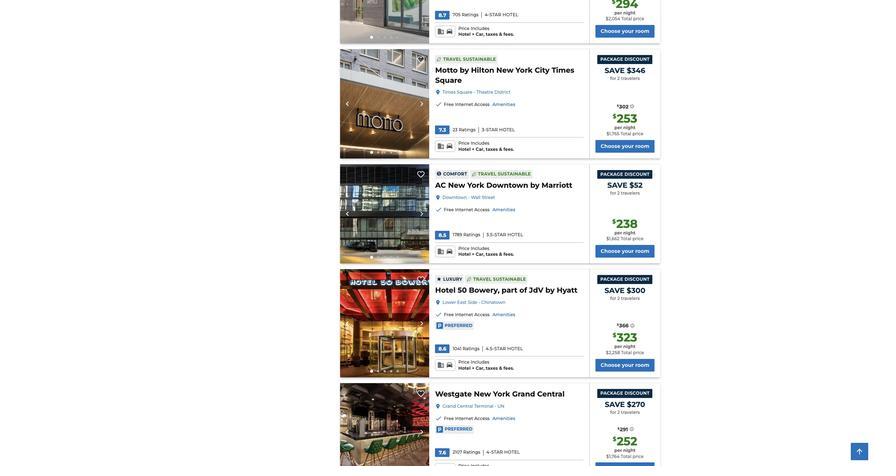 Task type: locate. For each thing, give the bounding box(es) containing it.
2 + from the top
[[472, 147, 474, 152]]

for
[[610, 76, 616, 81], [610, 191, 616, 196], [610, 296, 616, 301], [610, 410, 616, 415]]

for 2 travelers for 366
[[610, 296, 640, 301]]

2 property building image from the top
[[340, 164, 429, 264]]

1 fees. from the top
[[503, 32, 514, 37]]

go to image #4 image
[[390, 36, 392, 38], [390, 151, 392, 153], [390, 257, 392, 259], [390, 370, 392, 373]]

2107 ratings
[[453, 450, 480, 455]]

1 access from the top
[[474, 102, 490, 107]]

2 2 from the top
[[617, 191, 620, 196]]

travel for 366
[[473, 277, 492, 282]]

internet
[[455, 102, 473, 107], [455, 207, 473, 213], [455, 312, 473, 318], [455, 416, 473, 422]]

+ down 705 ratings
[[472, 32, 474, 37]]

2 horizontal spatial new
[[496, 66, 513, 75]]

your down $ 253 per night $1,765 total price
[[622, 143, 634, 149]]

choose for third choose your room button
[[601, 248, 620, 255]]

total inside "$ 252 per night $1,764 total price"
[[621, 454, 631, 460]]

2 for 238
[[617, 191, 620, 196]]

save $270
[[605, 400, 645, 409]]

room down $ 323 per night $2,258 total price
[[635, 362, 649, 369]]

for down save $346
[[610, 76, 616, 81]]

york inside the "ac new york downtown by marriott" element
[[467, 181, 484, 190]]

amenities down street
[[493, 207, 515, 213]]

3 go to image #5 image from the top
[[397, 257, 399, 259]]

by right motto
[[460, 66, 469, 75]]

price for 302
[[458, 141, 469, 146]]

1 choose from the top
[[601, 28, 620, 34]]

sustainable for 366
[[493, 277, 526, 282]]

$1,662
[[606, 236, 619, 242]]

4 access from the top
[[474, 416, 490, 422]]

1 vertical spatial travel sustainable
[[478, 171, 531, 177]]

$
[[617, 104, 619, 108], [613, 113, 616, 120], [612, 218, 616, 225], [617, 323, 619, 327], [613, 332, 616, 339], [618, 427, 619, 431], [613, 436, 616, 443]]

downtown - wall street
[[442, 195, 495, 200]]

travel sustainable for 366
[[473, 277, 526, 282]]

internet down the grand central terminal - un
[[455, 416, 473, 422]]

central
[[537, 390, 565, 399], [457, 404, 473, 409]]

$ inside "$ 302"
[[617, 104, 619, 108]]

4- for 8.7
[[485, 12, 489, 17]]

includes for 302
[[471, 141, 489, 146]]

sustainable
[[463, 56, 496, 62], [498, 171, 531, 177], [493, 277, 526, 282]]

car, down the 1789 ratings
[[476, 252, 484, 257]]

4-
[[485, 12, 489, 17], [486, 450, 491, 455]]

1 vertical spatial times
[[442, 89, 456, 95]]

free internet access amenities down lower east side - chinatown
[[444, 312, 515, 318]]

package discount up save $52
[[600, 172, 650, 177]]

3 night from the top
[[623, 230, 636, 236]]

save left $52
[[607, 181, 627, 190]]

3 price includes hotel + car, taxes & fees. from the top
[[458, 246, 514, 257]]

choose your room down $1,662
[[601, 248, 649, 255]]

package for 238
[[600, 172, 623, 177]]

3 go to image #3 image from the top
[[384, 257, 386, 259]]

1 photo carousel region from the top
[[340, 0, 429, 43]]

hyatt
[[557, 286, 577, 295]]

comfort
[[443, 171, 467, 177]]

for for 302
[[610, 76, 616, 81]]

1 vertical spatial travel
[[478, 171, 496, 177]]

3 2 from the top
[[617, 296, 620, 301]]

1 vertical spatial sustainable
[[498, 171, 531, 177]]

free down westgate
[[444, 416, 454, 422]]

$2,258
[[606, 350, 620, 356]]

1 vertical spatial 4-star hotel
[[486, 450, 520, 455]]

3-star hotel
[[482, 127, 515, 132]]

choose your room down $1,765
[[601, 143, 649, 149]]

0 vertical spatial downtown
[[486, 181, 528, 190]]

per for 253
[[614, 125, 622, 130]]

2 for 2 travelers from the top
[[610, 191, 640, 196]]

price for 238
[[632, 236, 644, 242]]

westgate new york grand central element
[[435, 389, 565, 399]]

$ left 238
[[612, 218, 616, 225]]

save
[[605, 66, 625, 75], [607, 181, 627, 190], [605, 287, 625, 295], [605, 400, 625, 409]]

ratings
[[462, 12, 479, 17], [459, 127, 476, 132], [463, 232, 480, 238], [463, 346, 480, 352], [463, 450, 480, 455]]

westgate new york grand central
[[435, 390, 565, 399]]

0 vertical spatial preferred
[[445, 323, 472, 328]]

2 go to image #3 image from the top
[[384, 151, 386, 153]]

photo carousel region for 291
[[340, 384, 429, 467]]

0 horizontal spatial new
[[448, 181, 465, 190]]

4- right 705 ratings
[[485, 12, 489, 17]]

0 vertical spatial square
[[435, 76, 462, 85]]

go to image #5 image
[[397, 36, 399, 38], [397, 151, 399, 153], [397, 257, 399, 259], [397, 370, 399, 373]]

car, down 705 ratings
[[476, 32, 484, 37]]

1041
[[453, 346, 461, 352]]

2 down 'save $270'
[[617, 410, 620, 415]]

ratings for 238
[[463, 232, 480, 238]]

3 includes from the top
[[471, 246, 489, 251]]

bar/lounge image
[[340, 384, 429, 467]]

2 access from the top
[[474, 207, 490, 213]]

3 fees. from the top
[[503, 252, 514, 257]]

package discount up save $300
[[600, 277, 650, 282]]

ac new york downtown by marriott
[[435, 181, 572, 190]]

3 choose from the top
[[601, 248, 620, 255]]

price inside $ 238 per night $1,662 total price
[[632, 236, 644, 242]]

0 vertical spatial by
[[460, 66, 469, 75]]

3 choose your room button from the top
[[596, 245, 654, 258]]

price right $2,054
[[633, 16, 644, 21]]

car, for 238
[[476, 252, 484, 257]]

3 price from the top
[[458, 246, 469, 251]]

go to image #1 image for 238
[[370, 256, 373, 259]]

291
[[620, 427, 628, 433]]

4 go to image #3 image from the top
[[384, 370, 386, 373]]

york for grand
[[493, 390, 510, 399]]

per up $2,258
[[614, 344, 622, 350]]

3 & from the top
[[499, 252, 502, 257]]

for 2 travelers down 'save $270'
[[610, 410, 640, 415]]

star right 23 ratings
[[486, 127, 498, 132]]

2 free from the top
[[444, 207, 454, 213]]

price inside $ 323 per night $2,258 total price
[[633, 350, 644, 356]]

& for 302
[[499, 147, 502, 152]]

price down 323
[[633, 350, 644, 356]]

free internet access amenities for 366
[[444, 312, 515, 318]]

0 vertical spatial 4-
[[485, 12, 489, 17]]

1 horizontal spatial grand
[[512, 390, 535, 399]]

your
[[622, 28, 634, 34], [622, 143, 634, 149], [622, 248, 634, 255], [622, 362, 634, 369]]

0 horizontal spatial times
[[442, 89, 456, 95]]

for for 366
[[610, 296, 616, 301]]

1 vertical spatial by
[[530, 181, 539, 190]]

1 discount from the top
[[625, 57, 650, 62]]

taxes for 238
[[486, 252, 498, 257]]

save for 302
[[605, 66, 625, 75]]

4 per from the top
[[614, 344, 622, 350]]

free internet access amenities
[[444, 102, 515, 107], [444, 207, 515, 213], [444, 312, 515, 318], [444, 416, 515, 422]]

price for 238
[[458, 246, 469, 251]]

price includes hotel + car, taxes & fees. for 238
[[458, 246, 514, 257]]

go to image #2 image for 238
[[377, 257, 379, 259]]

york inside westgate new york grand central element
[[493, 390, 510, 399]]

4 go to image #1 image from the top
[[370, 370, 373, 373]]

includes
[[471, 26, 489, 31], [471, 141, 489, 146], [471, 246, 489, 251], [471, 360, 489, 365]]

2 room from the top
[[635, 143, 649, 149]]

$ inside $ 366
[[617, 323, 619, 327]]

4 includes from the top
[[471, 360, 489, 365]]

access down lower east side - chinatown
[[474, 312, 490, 318]]

2 vertical spatial york
[[493, 390, 510, 399]]

+
[[472, 32, 474, 37], [472, 147, 474, 152], [472, 252, 474, 257], [472, 366, 474, 371]]

3 travelers from the top
[[621, 296, 640, 301]]

for 2 travelers for 302
[[610, 76, 640, 81]]

save left $270
[[605, 400, 625, 409]]

4 taxes from the top
[[486, 366, 498, 371]]

1 property building image from the top
[[340, 49, 429, 159]]

per inside $ 238 per night $1,662 total price
[[614, 230, 622, 236]]

travel up ac new york downtown by marriott
[[478, 171, 496, 177]]

$ 291
[[618, 427, 628, 433]]

1 vertical spatial downtown
[[442, 195, 467, 200]]

times inside motto by hilton new york city times square
[[552, 66, 574, 75]]

includes for 366
[[471, 360, 489, 365]]

4 travelers from the top
[[621, 410, 640, 415]]

car,
[[476, 32, 484, 37], [476, 147, 484, 152], [476, 252, 484, 257], [476, 366, 484, 371]]

free internet access amenities down wall
[[444, 207, 515, 213]]

includes down 3.5- at the right of the page
[[471, 246, 489, 251]]

car, down '1041 ratings'
[[476, 366, 484, 371]]

go to image #3 image for 238
[[384, 257, 386, 259]]

2 includes from the top
[[471, 141, 489, 146]]

4.5-
[[486, 346, 494, 352]]

internet for 366
[[455, 312, 473, 318]]

travel
[[443, 56, 462, 62], [478, 171, 496, 177], [473, 277, 492, 282]]

ratings right 705
[[462, 12, 479, 17]]

downtown
[[486, 181, 528, 190], [442, 195, 467, 200]]

for down save $300
[[610, 296, 616, 301]]

2 go to image #5 image from the top
[[397, 151, 399, 153]]

per inside $ 253 per night $1,765 total price
[[614, 125, 622, 130]]

1 vertical spatial york
[[467, 181, 484, 190]]

1 vertical spatial square
[[457, 89, 472, 95]]

new inside motto by hilton new york city times square
[[496, 66, 513, 75]]

price includes hotel + car, taxes & fees.
[[458, 26, 514, 37], [458, 141, 514, 152], [458, 246, 514, 257], [458, 360, 514, 371]]

choose
[[601, 28, 620, 34], [601, 143, 620, 149], [601, 248, 620, 255], [601, 362, 620, 369]]

price down the 1789 ratings
[[458, 246, 469, 251]]

0 vertical spatial sustainable
[[463, 56, 496, 62]]

4 price from the top
[[458, 360, 469, 365]]

0 horizontal spatial downtown
[[442, 195, 467, 200]]

3 per from the top
[[614, 230, 622, 236]]

go to image #2 image
[[377, 36, 379, 38], [377, 151, 379, 153], [377, 257, 379, 259], [377, 370, 379, 373]]

0 horizontal spatial by
[[460, 66, 469, 75]]

2 for 291
[[617, 410, 620, 415]]

times
[[552, 66, 574, 75], [442, 89, 456, 95]]

2 horizontal spatial york
[[516, 66, 533, 75]]

2 go to image #4 image from the top
[[390, 151, 392, 153]]

2 & from the top
[[499, 147, 502, 152]]

0 horizontal spatial grand
[[442, 404, 456, 409]]

+ down '1041 ratings'
[[472, 366, 474, 371]]

1 go to image #4 image from the top
[[390, 36, 392, 38]]

3 go to image #4 image from the top
[[390, 257, 392, 259]]

4 for 2 travelers from the top
[[610, 410, 640, 415]]

york inside motto by hilton new york city times square
[[516, 66, 533, 75]]

$ left 252
[[613, 436, 616, 443]]

- left theatre
[[474, 89, 475, 95]]

access for 302
[[474, 102, 490, 107]]

go to image #3 image
[[384, 36, 386, 38], [384, 151, 386, 153], [384, 257, 386, 259], [384, 370, 386, 373]]

new down comfort
[[448, 181, 465, 190]]

choose down $2,054
[[601, 28, 620, 34]]

new for downtown
[[448, 181, 465, 190]]

night
[[623, 10, 636, 15], [623, 125, 636, 130], [623, 230, 636, 236], [623, 344, 636, 350], [623, 448, 636, 453]]

$ inside $ 253 per night $1,765 total price
[[613, 113, 616, 120]]

york up "un"
[[493, 390, 510, 399]]

fees. for 366
[[503, 366, 514, 371]]

on site image
[[340, 270, 429, 378]]

4.5-star hotel
[[486, 346, 523, 352]]

2 vertical spatial sustainable
[[493, 277, 526, 282]]

room
[[635, 28, 649, 34], [635, 143, 649, 149], [635, 248, 649, 255], [635, 362, 649, 369]]

night inside "$ 252 per night $1,764 total price"
[[623, 448, 636, 453]]

$ left 253
[[613, 113, 616, 120]]

night for 323
[[623, 344, 636, 350]]

1 free from the top
[[444, 102, 454, 107]]

3 access from the top
[[474, 312, 490, 318]]

8.6
[[438, 346, 446, 353]]

amenities for 238
[[493, 207, 515, 213]]

2 vertical spatial by
[[545, 286, 555, 295]]

choose your room down per night $2,054 total price at the top
[[601, 28, 649, 34]]

new
[[496, 66, 513, 75], [448, 181, 465, 190], [474, 390, 491, 399]]

per up $1,662
[[614, 230, 622, 236]]

for 2 travelers down save $52
[[610, 191, 640, 196]]

$ inside $ 238 per night $1,662 total price
[[612, 218, 616, 225]]

package up save $346
[[600, 57, 623, 62]]

2 for from the top
[[610, 191, 616, 196]]

3 for 2 travelers from the top
[[610, 296, 640, 301]]

1 vertical spatial new
[[448, 181, 465, 190]]

&
[[499, 32, 502, 37], [499, 147, 502, 152], [499, 252, 502, 257], [499, 366, 502, 371]]

choose for fourth choose your room button from the top of the page
[[601, 362, 620, 369]]

includes down 705 ratings
[[471, 26, 489, 31]]

total inside $ 238 per night $1,662 total price
[[621, 236, 631, 242]]

per inside "$ 252 per night $1,764 total price"
[[614, 448, 622, 453]]

package discount for 366
[[600, 277, 650, 282]]

1 preferred from the top
[[445, 323, 472, 328]]

2 preferred from the top
[[445, 427, 472, 432]]

4 go to image #2 image from the top
[[377, 370, 379, 373]]

4-star hotel for 7.6
[[486, 450, 520, 455]]

1 choose your room button from the top
[[596, 25, 654, 38]]

marriott
[[542, 181, 572, 190]]

3 package from the top
[[600, 277, 623, 282]]

2 night from the top
[[623, 125, 636, 130]]

westgate
[[435, 390, 472, 399]]

preferred
[[445, 323, 472, 328], [445, 427, 472, 432]]

price inside $ 253 per night $1,765 total price
[[632, 131, 643, 137]]

night inside $ 323 per night $2,258 total price
[[623, 344, 636, 350]]

4 photo carousel region from the top
[[340, 270, 429, 378]]

2 down save $52
[[617, 191, 620, 196]]

2 package discount from the top
[[600, 172, 650, 177]]

total inside $ 323 per night $2,258 total price
[[621, 350, 632, 356]]

car, down 3-
[[476, 147, 484, 152]]

1 free internet access amenities from the top
[[444, 102, 515, 107]]

square down motto
[[435, 76, 462, 85]]

square
[[435, 76, 462, 85], [457, 89, 472, 95]]

access down terminal
[[474, 416, 490, 422]]

2 per from the top
[[614, 125, 622, 130]]

hotel 50 bowery, part of jdv by hyatt
[[435, 286, 577, 295]]

1 horizontal spatial times
[[552, 66, 574, 75]]

4 price includes hotel + car, taxes & fees. from the top
[[458, 360, 514, 371]]

downtown up street
[[486, 181, 528, 190]]

york left city
[[516, 66, 533, 75]]

york
[[516, 66, 533, 75], [467, 181, 484, 190], [493, 390, 510, 399]]

ratings right "2107"
[[463, 450, 480, 455]]

total
[[621, 16, 632, 21], [621, 131, 631, 137], [621, 236, 631, 242], [621, 350, 632, 356], [621, 454, 631, 460]]

per night $2,054 total price
[[606, 10, 644, 21]]

amenities down "un"
[[493, 416, 515, 422]]

package up 'save $270'
[[600, 391, 623, 396]]

4 free from the top
[[444, 416, 454, 422]]

choose down $2,258
[[601, 362, 620, 369]]

includes down 4.5-
[[471, 360, 489, 365]]

2 price includes hotel + car, taxes & fees. from the top
[[458, 141, 514, 152]]

4 discount from the top
[[625, 391, 650, 396]]

1 horizontal spatial central
[[537, 390, 565, 399]]

package discount up 'save $270'
[[600, 391, 650, 396]]

access down theatre
[[474, 102, 490, 107]]

night for 252
[[623, 448, 636, 453]]

+ for 302
[[472, 147, 474, 152]]

choose for 4th choose your room button from the bottom of the page
[[601, 28, 620, 34]]

choose for second choose your room button from the top of the page
[[601, 143, 620, 149]]

choose your room button
[[596, 25, 654, 38], [596, 140, 654, 153], [596, 245, 654, 258], [596, 359, 654, 372]]

travel sustainable up ac new york downtown by marriott
[[478, 171, 531, 177]]

price down 253
[[632, 131, 643, 137]]

1 per from the top
[[614, 10, 622, 15]]

fees.
[[503, 32, 514, 37], [503, 147, 514, 152], [503, 252, 514, 257], [503, 366, 514, 371]]

ac new york downtown by marriott element
[[435, 180, 572, 190]]

8.7
[[439, 12, 446, 18]]

choose your room
[[601, 28, 649, 34], [601, 143, 649, 149], [601, 248, 649, 255], [601, 362, 649, 369]]

2 fees. from the top
[[503, 147, 514, 152]]

3 car, from the top
[[476, 252, 484, 257]]

3 + from the top
[[472, 252, 474, 257]]

amenities
[[493, 102, 515, 107], [493, 207, 515, 213], [493, 312, 515, 318], [493, 416, 515, 422]]

3 internet from the top
[[455, 312, 473, 318]]

4 2 from the top
[[617, 410, 620, 415]]

property building image
[[340, 49, 429, 159], [340, 164, 429, 264]]

4 amenities from the top
[[493, 416, 515, 422]]

save for 238
[[607, 181, 627, 190]]

+ down 23 ratings
[[472, 147, 474, 152]]

photo carousel region
[[340, 0, 429, 43], [340, 49, 429, 159], [340, 164, 429, 264], [340, 270, 429, 378], [340, 384, 429, 467]]

for 2 travelers for 291
[[610, 410, 640, 415]]

1 amenities from the top
[[493, 102, 515, 107]]

times right city
[[552, 66, 574, 75]]

discount up $300
[[625, 277, 650, 282]]

square left theatre
[[457, 89, 472, 95]]

2 vertical spatial travel
[[473, 277, 492, 282]]

choose your room button down $2,258
[[596, 359, 654, 372]]

price for 252
[[633, 454, 644, 460]]

+ down the 1789 ratings
[[472, 252, 474, 257]]

1 horizontal spatial york
[[493, 390, 510, 399]]

3 your from the top
[[622, 248, 634, 255]]

go to image #1 image
[[370, 36, 373, 39], [370, 151, 373, 154], [370, 256, 373, 259], [370, 370, 373, 373]]

1 travelers from the top
[[621, 76, 640, 81]]

1041 ratings
[[453, 346, 480, 352]]

night inside $ 238 per night $1,662 total price
[[623, 230, 636, 236]]

travel sustainable up hotel 50 bowery, part of jdv by hyatt 'element'
[[473, 277, 526, 282]]

1 vertical spatial property building image
[[340, 164, 429, 264]]

star right 2107 ratings
[[491, 450, 503, 455]]

3 go to image #1 image from the top
[[370, 256, 373, 259]]

discount up $270
[[625, 391, 650, 396]]

car, for 366
[[476, 366, 484, 371]]

per up $1,765
[[614, 125, 622, 130]]

4 internet from the top
[[455, 416, 473, 422]]

free down lower at right bottom
[[444, 312, 454, 318]]

star for 238
[[494, 232, 506, 238]]

access for 291
[[474, 416, 490, 422]]

package discount up save $346
[[600, 57, 650, 62]]

package up save $52
[[600, 172, 623, 177]]

price includes hotel + car, taxes & fees. down 3.5- at the right of the page
[[458, 246, 514, 257]]

your down $ 238 per night $1,662 total price
[[622, 248, 634, 255]]

$ left 366
[[617, 323, 619, 327]]

theatre
[[476, 89, 493, 95]]

2107
[[453, 450, 462, 455]]

2 travelers from the top
[[621, 191, 640, 196]]

travel up motto
[[443, 56, 462, 62]]

0 vertical spatial york
[[516, 66, 533, 75]]

price includes hotel + car, taxes & fees. down 4.5-
[[458, 360, 514, 371]]

23
[[453, 127, 458, 132]]

night inside $ 253 per night $1,765 total price
[[623, 125, 636, 130]]

for down save $52
[[610, 191, 616, 196]]

1 horizontal spatial new
[[474, 390, 491, 399]]

1 vertical spatial preferred
[[445, 427, 472, 432]]

for down 'save $270'
[[610, 410, 616, 415]]

4 package discount from the top
[[600, 391, 650, 396]]

3.5-star hotel
[[486, 232, 523, 238]]

price includes hotel + car, taxes & fees. down 705 ratings
[[458, 26, 514, 37]]

3 package discount from the top
[[600, 277, 650, 282]]

your down $ 323 per night $2,258 total price
[[622, 362, 634, 369]]

0 vertical spatial times
[[552, 66, 574, 75]]

discount up $52
[[625, 172, 650, 177]]

4 + from the top
[[472, 366, 474, 371]]

2 discount from the top
[[625, 172, 650, 177]]

1 vertical spatial 4-
[[486, 450, 491, 455]]

price inside "$ 252 per night $1,764 total price"
[[633, 454, 644, 460]]

go to image #4 image for 238
[[390, 257, 392, 259]]

total right $1,662
[[621, 236, 631, 242]]

star
[[489, 12, 501, 17], [486, 127, 498, 132], [494, 232, 506, 238], [494, 346, 506, 352], [491, 450, 503, 455]]

for 2 travelers down save $346
[[610, 76, 640, 81]]

internet down east
[[455, 312, 473, 318]]

go to image #2 image for 302
[[377, 151, 379, 153]]

amenities for 291
[[493, 416, 515, 422]]

go to image #4 image for 302
[[390, 151, 392, 153]]

4-star hotel
[[485, 12, 518, 17], [486, 450, 520, 455]]

for 2 travelers for 238
[[610, 191, 640, 196]]

per up $2,054
[[614, 10, 622, 15]]

1 vertical spatial central
[[457, 404, 473, 409]]

2 choose your room button from the top
[[596, 140, 654, 153]]

free internet access amenities down terminal
[[444, 416, 515, 422]]

go to image #3 image for 366
[[384, 370, 386, 373]]

2 taxes from the top
[[486, 147, 498, 152]]

1 for from the top
[[610, 76, 616, 81]]

2 choose from the top
[[601, 143, 620, 149]]

1 for 2 travelers from the top
[[610, 76, 640, 81]]

4 & from the top
[[499, 366, 502, 371]]

for 2 travelers
[[610, 76, 640, 81], [610, 191, 640, 196], [610, 296, 640, 301], [610, 410, 640, 415]]

0 vertical spatial 4-star hotel
[[485, 12, 518, 17]]

preferred up "2107"
[[445, 427, 472, 432]]

access
[[474, 102, 490, 107], [474, 207, 490, 213], [474, 312, 490, 318], [474, 416, 490, 422]]

2 down save $346
[[617, 76, 620, 81]]

$ 323 per night $2,258 total price
[[606, 331, 644, 356]]

for 2 travelers down save $300
[[610, 296, 640, 301]]

per inside $ 323 per night $2,258 total price
[[614, 344, 622, 350]]

travelers for 238
[[621, 191, 640, 196]]

price
[[458, 26, 469, 31], [458, 141, 469, 146], [458, 246, 469, 251], [458, 360, 469, 365]]

part
[[502, 286, 517, 295]]

photo carousel region for 366
[[340, 270, 429, 378]]

wall
[[471, 195, 481, 200]]

0 vertical spatial new
[[496, 66, 513, 75]]

253
[[617, 112, 637, 126]]

by inside 'element'
[[545, 286, 555, 295]]

free down downtown - wall street
[[444, 207, 454, 213]]

2 vertical spatial travel sustainable
[[473, 277, 526, 282]]

sustainable up ac new york downtown by marriott
[[498, 171, 531, 177]]

grand
[[512, 390, 535, 399], [442, 404, 456, 409]]

0 horizontal spatial york
[[467, 181, 484, 190]]

night for 253
[[623, 125, 636, 130]]

2 go to image #1 image from the top
[[370, 151, 373, 154]]

$ inside $ 291
[[618, 427, 619, 431]]

2 vertical spatial new
[[474, 390, 491, 399]]

4 go to image #5 image from the top
[[397, 370, 399, 373]]

4 free internet access amenities from the top
[[444, 416, 515, 422]]

8.5
[[439, 232, 446, 239]]

city
[[535, 66, 550, 75]]

7.6
[[439, 450, 446, 456]]

total inside $ 253 per night $1,765 total price
[[621, 131, 631, 137]]

1 vertical spatial grand
[[442, 404, 456, 409]]

jdv
[[529, 286, 543, 295]]

0 vertical spatial property building image
[[340, 49, 429, 159]]

$ inside "$ 252 per night $1,764 total price"
[[613, 436, 616, 443]]

$ inside $ 323 per night $2,258 total price
[[613, 332, 616, 339]]

0 vertical spatial travel sustainable
[[443, 56, 496, 62]]

price includes hotel + car, taxes & fees. down 3-
[[458, 141, 514, 152]]

4- for 7.6
[[486, 450, 491, 455]]

price for 366
[[458, 360, 469, 365]]

travelers down save $346
[[621, 76, 640, 81]]

7.3
[[439, 127, 446, 133]]

motto by hilton new york city times square element
[[435, 65, 584, 85]]

3 choose your room from the top
[[601, 248, 649, 255]]

705 ratings
[[453, 12, 479, 17]]

sustainable up hilton
[[463, 56, 496, 62]]

for for 291
[[610, 410, 616, 415]]

1 package discount from the top
[[600, 57, 650, 62]]

price down '1041 ratings'
[[458, 360, 469, 365]]

$ for 291
[[618, 427, 619, 431]]

2 for 366
[[617, 296, 620, 301]]

for for 238
[[610, 191, 616, 196]]

2 horizontal spatial by
[[545, 286, 555, 295]]

room down per night $2,054 total price at the top
[[635, 28, 649, 34]]



Task type: describe. For each thing, give the bounding box(es) containing it.
1 room from the top
[[635, 28, 649, 34]]

discount for 302
[[625, 57, 650, 62]]

1 your from the top
[[622, 28, 634, 34]]

+ for 366
[[472, 366, 474, 371]]

package for 291
[[600, 391, 623, 396]]

by inside motto by hilton new york city times square
[[460, 66, 469, 75]]

terminal
[[474, 404, 493, 409]]

3.5-
[[486, 232, 494, 238]]

total for 323
[[621, 350, 632, 356]]

4 choose your room button from the top
[[596, 359, 654, 372]]

fees. for 238
[[503, 252, 514, 257]]

1 car, from the top
[[476, 32, 484, 37]]

$ 366
[[617, 323, 629, 329]]

$ for 302
[[617, 104, 619, 108]]

4 your from the top
[[622, 362, 634, 369]]

$ 302
[[617, 104, 629, 110]]

luxury
[[443, 277, 462, 282]]

lower east side - chinatown
[[442, 300, 505, 305]]

4 choose your room from the top
[[601, 362, 649, 369]]

go to image #5 image for 302
[[397, 151, 399, 153]]

$ 253 per night $1,765 total price
[[606, 112, 643, 137]]

1 horizontal spatial by
[[530, 181, 539, 190]]

per for 252
[[614, 448, 622, 453]]

& for 238
[[499, 252, 502, 257]]

package discount for 291
[[600, 391, 650, 396]]

$346
[[627, 66, 645, 75]]

bowery,
[[469, 286, 500, 295]]

per for 323
[[614, 344, 622, 350]]

1 go to image #1 image from the top
[[370, 36, 373, 39]]

night for 238
[[623, 230, 636, 236]]

price for 323
[[633, 350, 644, 356]]

sustainable for 238
[[498, 171, 531, 177]]

1789 ratings
[[453, 232, 480, 238]]

taxes for 366
[[486, 366, 498, 371]]

$52
[[629, 181, 643, 190]]

23 ratings
[[453, 127, 476, 132]]

705
[[453, 12, 460, 17]]

1 go to image #5 image from the top
[[397, 36, 399, 38]]

ratings for 366
[[463, 346, 480, 352]]

side
[[468, 300, 477, 305]]

discount for 366
[[625, 277, 650, 282]]

1 & from the top
[[499, 32, 502, 37]]

of
[[519, 286, 527, 295]]

un
[[497, 404, 504, 409]]

car, for 302
[[476, 147, 484, 152]]

ac
[[435, 181, 446, 190]]

go to image #1 image for 366
[[370, 370, 373, 373]]

& for 366
[[499, 366, 502, 371]]

chinatown
[[481, 300, 505, 305]]

0 vertical spatial travel
[[443, 56, 462, 62]]

free for 323
[[444, 312, 454, 318]]

$ for 253
[[613, 113, 616, 120]]

go to image #5 image for 238
[[397, 257, 399, 259]]

save $346
[[605, 66, 645, 75]]

amenities for 366
[[493, 312, 515, 318]]

$1,765
[[606, 131, 619, 137]]

free for 252
[[444, 416, 454, 422]]

times square - theatre district
[[442, 89, 511, 95]]

$300
[[627, 287, 645, 295]]

302
[[619, 104, 629, 110]]

free for 253
[[444, 102, 454, 107]]

access for 366
[[474, 312, 490, 318]]

$ for 252
[[613, 436, 616, 443]]

hotel 50 bowery, part of jdv by hyatt element
[[435, 286, 577, 296]]

internet for 291
[[455, 416, 473, 422]]

$270
[[627, 400, 645, 409]]

252
[[617, 435, 637, 449]]

1 price from the top
[[458, 26, 469, 31]]

1 + from the top
[[472, 32, 474, 37]]

district
[[494, 89, 511, 95]]

2 your from the top
[[622, 143, 634, 149]]

star for 291
[[491, 450, 503, 455]]

motto
[[435, 66, 458, 75]]

$ for 366
[[617, 323, 619, 327]]

1 horizontal spatial downtown
[[486, 181, 528, 190]]

+ for 238
[[472, 252, 474, 257]]

package for 366
[[600, 277, 623, 282]]

discount for 291
[[625, 391, 650, 396]]

access for 238
[[474, 207, 490, 213]]

save for 366
[[605, 287, 625, 295]]

street
[[482, 195, 495, 200]]

- right 'side'
[[478, 300, 480, 305]]

ratings for 302
[[459, 127, 476, 132]]

price for 253
[[632, 131, 643, 137]]

star right 705 ratings
[[489, 12, 501, 17]]

2 choose your room from the top
[[601, 143, 649, 149]]

366
[[619, 323, 629, 329]]

$ 238 per night $1,662 total price
[[606, 217, 644, 242]]

preferred for 252
[[445, 427, 472, 432]]

$1,764
[[606, 454, 620, 460]]

per inside per night $2,054 total price
[[614, 10, 622, 15]]

total for 253
[[621, 131, 631, 137]]

amenities for 302
[[493, 102, 515, 107]]

0 vertical spatial grand
[[512, 390, 535, 399]]

50
[[458, 286, 467, 295]]

0 vertical spatial central
[[537, 390, 565, 399]]

night inside per night $2,054 total price
[[623, 10, 636, 15]]

323
[[617, 331, 637, 345]]

$ for 238
[[612, 218, 616, 225]]

4 room from the top
[[635, 362, 649, 369]]

star for 302
[[486, 127, 498, 132]]

1789
[[453, 232, 462, 238]]

3 room from the top
[[635, 248, 649, 255]]

preferred for 323
[[445, 323, 472, 328]]

price includes hotel + car, taxes & fees. for 302
[[458, 141, 514, 152]]

new for grand
[[474, 390, 491, 399]]

$ 252 per night $1,764 total price
[[606, 435, 644, 460]]

1 price includes hotel + car, taxes & fees. from the top
[[458, 26, 514, 37]]

free internet access amenities for 238
[[444, 207, 515, 213]]

total for 238
[[621, 236, 631, 242]]

1 includes from the top
[[471, 26, 489, 31]]

3-
[[482, 127, 486, 132]]

ratings for 291
[[463, 450, 480, 455]]

save $300
[[605, 287, 645, 295]]

238
[[616, 217, 638, 231]]

total inside per night $2,054 total price
[[621, 16, 632, 21]]

free internet access amenities for 291
[[444, 416, 515, 422]]

go to image #2 image for 366
[[377, 370, 379, 373]]

go to image #4 image for 366
[[390, 370, 392, 373]]

0 horizontal spatial central
[[457, 404, 473, 409]]

price inside per night $2,054 total price
[[633, 16, 644, 21]]

hilton
[[471, 66, 494, 75]]

save $52
[[607, 181, 643, 190]]

york for downtown
[[467, 181, 484, 190]]

hotel inside 'element'
[[435, 286, 456, 295]]

property building image for 238
[[340, 164, 429, 264]]

grand central terminal - un
[[442, 404, 504, 409]]

$2,054
[[606, 16, 620, 21]]

package for 302
[[600, 57, 623, 62]]

square inside motto by hilton new york city times square
[[435, 76, 462, 85]]

go to image #1 image for 302
[[370, 151, 373, 154]]

1 choose your room from the top
[[601, 28, 649, 34]]

- left wall
[[468, 195, 470, 200]]

motto by hilton new york city times square
[[435, 66, 574, 85]]

1 go to image #3 image from the top
[[384, 36, 386, 38]]

east
[[457, 300, 467, 305]]

total for 252
[[621, 454, 631, 460]]

save for 291
[[605, 400, 625, 409]]

- left "un"
[[495, 404, 496, 409]]

discount for 238
[[625, 172, 650, 177]]

package discount for 302
[[600, 57, 650, 62]]

lower
[[442, 300, 456, 305]]

1 go to image #2 image from the top
[[377, 36, 379, 38]]

photo carousel region for 302
[[340, 49, 429, 159]]

1 taxes from the top
[[486, 32, 498, 37]]

property building image for 302
[[340, 49, 429, 159]]



Task type: vqa. For each thing, say whether or not it's contained in the screenshot.
View at the left top
no



